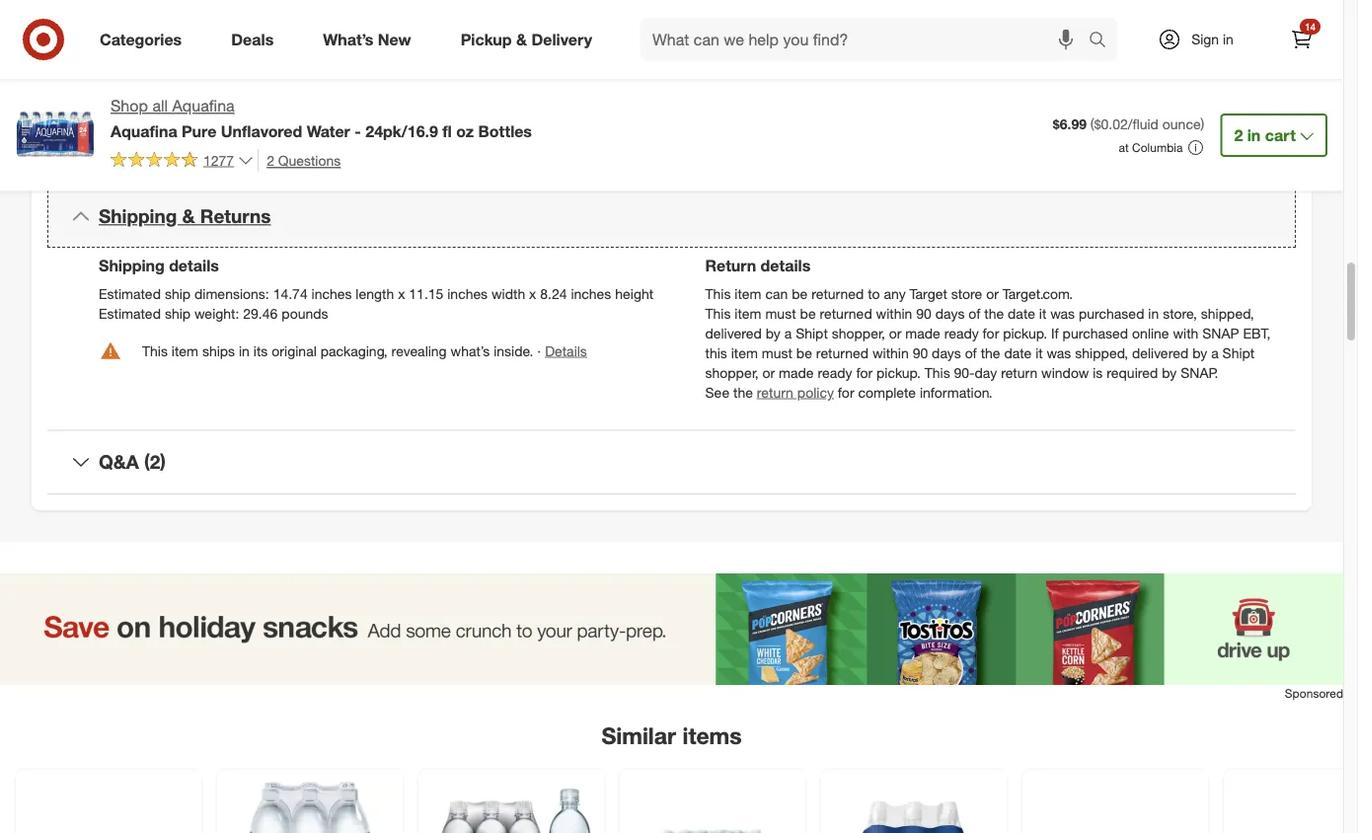 Task type: locate. For each thing, give the bounding box(es) containing it.
ship left weight:
[[165, 304, 191, 322]]

have down labels.
[[1200, 55, 1229, 72]]

90-
[[955, 364, 975, 381]]

$6.99
[[1054, 116, 1087, 133]]

you right if
[[1174, 55, 1196, 72]]

0 horizontal spatial concerns
[[203, 74, 261, 92]]

on up formulas
[[1063, 15, 1078, 32]]

1 horizontal spatial concerns
[[539, 74, 597, 92]]

1 ship from the top
[[165, 285, 191, 302]]

details inside return details this item can be returned to any target store or target.com. this item must be returned within 90 days of the date it was purchased in store, shipped, delivered by a shipt shopper, or made ready for pickup. if purchased online with snap ebt, this item must be returned within 90 days of the date it was shipped, delivered by a shipt shopper, or made ready for pickup. this 90-day return window is required by snap. see the return policy for complete information.
[[761, 256, 811, 275]]

0 vertical spatial target
[[413, 15, 451, 32]]

details link
[[545, 342, 587, 359]]

does
[[455, 15, 486, 32]]

90
[[917, 304, 932, 322], [913, 344, 929, 361]]

pickup. up complete
[[877, 364, 921, 381]]

1 horizontal spatial &
[[516, 30, 527, 49]]

the down what's new
[[360, 55, 379, 72]]

0 horizontal spatial ready
[[818, 364, 853, 381]]

1 vertical spatial delivered
[[1133, 344, 1189, 361]]

1 horizontal spatial information
[[383, 55, 453, 72]]

healthcare
[[471, 74, 535, 92], [1051, 74, 1116, 92]]

manufacturers
[[708, 35, 798, 52]]

to right want
[[482, 138, 494, 155]]

or right store
[[987, 285, 999, 302]]

this inside return details this item can be returned to any target store or target.com. this item must be returned within 90 days of the date it was purchased in store, shipped, delivered by a shipt shopper, or made ready for pickup. if purchased online with snap ebt, this item must be returned within 90 days of the date it was shipped, delivered by a shipt shopper, or made ready for pickup. this 90-day return window is required by snap. see the return policy for complete information.
[[706, 344, 728, 361]]

for right policy on the right top of the page
[[838, 383, 855, 401]]

accurate inside content on this site is for reference purposes only.  target does not represent or warrant that the nutrition, ingredient, allergen and other product information on our web or mobile sites are accurate or complete, since this information comes from the product manufacturers.  on occasion, manufacturers may improve or change their product formulas and update their labels.  we recommend that you do not rely solely on the information presented on our web or mobile sites and that you review the product's label or contact the manufacturer directly if you have specific product concerns or questions.  if you have specific healthcare concerns or questions about the products displayed, please contact your licensed healthcare professional for advice or answers.  any additional pictures are suggested servings only.
[[99, 35, 152, 52]]

by down can
[[766, 324, 781, 341]]

professional
[[1120, 74, 1195, 92]]

0 vertical spatial mobile
[[1154, 15, 1196, 32]]

days down store
[[936, 304, 965, 322]]

0 horizontal spatial shipt
[[796, 324, 828, 341]]

2 concerns from the left
[[539, 74, 597, 92]]

alkaline water - 6pk/23.7 fl oz bottles - good & gather™ image
[[833, 782, 995, 833]]

pictures
[[248, 94, 298, 111]]

2 vertical spatial information
[[383, 55, 453, 72]]

1 horizontal spatial 2
[[1235, 125, 1244, 145]]

ready up policy on the right top of the page
[[818, 364, 853, 381]]

for up day
[[983, 324, 1000, 341]]

delivered
[[706, 324, 762, 341], [1133, 344, 1189, 361]]

or up update
[[1138, 15, 1150, 32]]

1 horizontal spatial healthcare
[[1051, 74, 1116, 92]]

healthcare down manufacturer
[[1051, 74, 1116, 92]]

labels.
[[1197, 35, 1237, 52]]

0 vertical spatial if
[[348, 74, 356, 92]]

inches right 8.24
[[571, 285, 612, 302]]

information
[[989, 15, 1059, 32], [300, 35, 370, 52], [383, 55, 453, 72]]

0 vertical spatial &
[[516, 30, 527, 49]]

estimated down shipping & returns
[[99, 285, 161, 302]]

any
[[884, 285, 906, 302]]

return right day
[[1002, 364, 1038, 381]]

that
[[643, 15, 667, 32], [177, 55, 201, 72], [720, 55, 744, 72]]

& right pickup at the left top of the page
[[516, 30, 527, 49]]

are up "we"
[[1233, 15, 1252, 32]]

by
[[766, 324, 781, 341], [1193, 344, 1208, 361], [1163, 364, 1177, 381]]

snap.
[[1181, 364, 1219, 381]]

90 up complete
[[913, 344, 929, 361]]

0 horizontal spatial accurate
[[99, 35, 152, 52]]

or right label
[[937, 55, 950, 72]]

for up since at the top left of the page
[[237, 15, 254, 32]]

& inside dropdown button
[[182, 205, 195, 228]]

1277 link
[[111, 149, 254, 173]]

0 vertical spatial is
[[223, 15, 233, 32]]

about
[[681, 74, 717, 92], [535, 138, 571, 155]]

estimated left weight:
[[99, 304, 161, 322]]

target inside return details this item can be returned to any target store or target.com. this item must be returned within 90 days of the date it was purchased in store, shipped, delivered by a shipt shopper, or made ready for pickup. if purchased online with snap ebt, this item must be returned within 90 days of the date it was shipped, delivered by a shipt shopper, or made ready for pickup. this 90-day return window is required by snap. see the return policy for complete information.
[[910, 285, 948, 302]]

that up occasion,
[[643, 15, 667, 32]]

or right advice
[[1263, 74, 1276, 92]]

information down purposes
[[300, 35, 370, 52]]

shipping for shipping details estimated ship dimensions: 14.74 inches length x 11.15 inches width x 8.24 inches height estimated ship weight: 29.46 pounds
[[99, 256, 165, 275]]

is inside return details this item can be returned to any target store or target.com. this item must be returned within 90 days of the date it was purchased in store, shipped, delivered by a shipt shopper, or made ready for pickup. if purchased online with snap ebt, this item must be returned within 90 days of the date it was shipped, delivered by a shipt shopper, or made ready for pickup. this 90-day return window is required by snap. see the return policy for complete information.
[[1093, 364, 1103, 381]]

within up complete
[[873, 344, 909, 361]]

0 vertical spatial to
[[482, 138, 494, 155]]

that down manufacturers
[[720, 55, 744, 72]]

0 vertical spatial shipping
[[99, 205, 177, 228]]

& for shipping
[[182, 205, 195, 228]]

0 vertical spatial by
[[766, 324, 781, 341]]

1 horizontal spatial shopper,
[[832, 324, 886, 341]]

2 in cart
[[1235, 125, 1297, 145]]

specific
[[99, 74, 147, 92], [419, 74, 467, 92]]

made up return policy link
[[779, 364, 814, 381]]

if up 'window'
[[1052, 324, 1059, 341]]

specific up the "answers."
[[99, 74, 147, 92]]

store
[[952, 285, 983, 302]]

shipping inside dropdown button
[[99, 205, 177, 228]]

90 up information.
[[917, 304, 932, 322]]

complete,
[[173, 35, 234, 52], [362, 138, 423, 155]]

0 horizontal spatial our
[[543, 55, 563, 72]]

1 shipping from the top
[[99, 205, 177, 228]]

similar
[[602, 722, 677, 750]]

of
[[969, 304, 981, 322], [965, 344, 977, 361]]

0 horizontal spatial 2
[[267, 151, 274, 169]]

0 vertical spatial information
[[989, 15, 1059, 32]]

x left 8.24
[[529, 285, 537, 302]]

1 vertical spatial target
[[910, 285, 948, 302]]

smartwater bottles - 6pk/33.8 fl oz image
[[229, 782, 391, 833]]

the up licensed in the right of the page
[[1004, 55, 1024, 72]]

0 horizontal spatial that
[[177, 55, 201, 72]]

1 horizontal spatial target
[[910, 285, 948, 302]]

want
[[449, 138, 478, 155]]

be
[[792, 285, 808, 302], [800, 304, 816, 322], [797, 344, 813, 361]]

image of aquafina pure unflavored water - 24pk/16.9 fl oz bottles image
[[16, 95, 95, 174]]

delivered up see
[[706, 324, 762, 341]]

)
[[1201, 116, 1205, 133]]

is right 'window'
[[1093, 364, 1103, 381]]

the up displayed,
[[818, 55, 837, 72]]

in inside return details this item can be returned to any target store or target.com. this item must be returned within 90 days of the date it was purchased in store, shipped, delivered by a shipt shopper, or made ready for pickup. if purchased online with snap ebt, this item must be returned within 90 days of the date it was shipped, delivered by a shipt shopper, or made ready for pickup. this 90-day return window is required by snap. see the return policy for complete information.
[[1149, 304, 1160, 322]]

day
[[975, 364, 998, 381]]

by up snap.
[[1193, 344, 1208, 361]]

0 vertical spatial this
[[172, 15, 194, 32]]

2 for 2 in cart
[[1235, 125, 1244, 145]]

shopper, down any
[[832, 324, 886, 341]]

that down site
[[177, 55, 201, 72]]

concerns down manufacturers.
[[539, 74, 597, 92]]

1 vertical spatial by
[[1193, 344, 1208, 361]]

fl
[[443, 121, 452, 141]]

1 horizontal spatial if
[[348, 74, 356, 92]]

must down can
[[766, 304, 797, 322]]

is inside content on this site is for reference purposes only.  target does not represent or warrant that the nutrition, ingredient, allergen and other product information on our web or mobile sites are accurate or complete, since this information comes from the product manufacturers.  on occasion, manufacturers may improve or change their product formulas and update their labels.  we recommend that you do not rely solely on the information presented on our web or mobile sites and that you review the product's label or contact the manufacturer directly if you have specific product concerns or questions.  if you have specific healthcare concerns or questions about the products displayed, please contact your licensed healthcare professional for advice or answers.  any additional pictures are suggested servings only.
[[223, 15, 233, 32]]

0 vertical spatial it
[[1040, 304, 1047, 322]]

complete
[[859, 383, 916, 401]]

was down target.com.
[[1051, 304, 1075, 322]]

you
[[205, 55, 227, 72], [748, 55, 770, 72], [1174, 55, 1196, 72], [360, 74, 382, 92]]

shipped, up snap
[[1202, 304, 1255, 322]]

0 horizontal spatial healthcare
[[471, 74, 535, 92]]

1 horizontal spatial shipt
[[1223, 344, 1255, 361]]

2 ship from the top
[[165, 304, 191, 322]]

products
[[744, 74, 800, 92]]

1 horizontal spatial this
[[274, 35, 296, 52]]

2 down unflavored on the left top of page
[[267, 151, 274, 169]]

2 their from the left
[[1166, 35, 1193, 52]]

if up the suggested at the top of page
[[348, 74, 356, 92]]

ship left dimensions:
[[165, 285, 191, 302]]

we
[[427, 138, 445, 155]]

sites up labels.
[[1200, 15, 1229, 32]]

be right can
[[792, 285, 808, 302]]

made down any
[[906, 324, 941, 341]]

be up policy on the right top of the page
[[800, 304, 816, 322]]

servings
[[394, 94, 446, 111]]

2 in cart for aquafina pure unflavored water - 24pk/16.9 fl oz bottles element
[[1235, 125, 1297, 145]]

it up 'window'
[[1036, 344, 1044, 361]]

shipt
[[796, 324, 828, 341], [1223, 344, 1255, 361]]

is right site
[[223, 15, 233, 32]]

was
[[1051, 304, 1075, 322], [1047, 344, 1072, 361]]

this
[[172, 15, 194, 32], [274, 35, 296, 52], [706, 344, 728, 361]]

item up return policy link
[[731, 344, 758, 361]]

2
[[1235, 125, 1244, 145], [267, 151, 274, 169]]

mobile down on
[[615, 55, 657, 72]]

can
[[766, 285, 788, 302]]

1 vertical spatial within
[[873, 344, 909, 361]]

details for shipping
[[169, 256, 219, 275]]

shipping & returns button
[[47, 185, 1297, 248]]

nutrition,
[[694, 15, 748, 32]]

0 horizontal spatial &
[[182, 205, 195, 228]]

1 vertical spatial not
[[251, 55, 271, 72]]

specific up servings on the top left of the page
[[419, 74, 467, 92]]

may
[[801, 35, 827, 52]]

policy
[[798, 383, 834, 401]]

2 x from the left
[[529, 285, 537, 302]]

about left it.
[[535, 138, 571, 155]]

window
[[1042, 364, 1090, 381]]

estimated
[[99, 285, 161, 302], [99, 304, 161, 322]]

to inside return details this item can be returned to any target store or target.com. this item must be returned within 90 days of the date it was purchased in store, shipped, delivered by a shipt shopper, or made ready for pickup. if purchased online with snap ebt, this item must be returned within 90 days of the date it was shipped, delivered by a shipt shopper, or made ready for pickup. this 90-day return window is required by snap. see the return policy for complete information.
[[868, 285, 881, 302]]

1 horizontal spatial made
[[906, 324, 941, 341]]

0 horizontal spatial is
[[223, 15, 233, 32]]

details inside shipping details estimated ship dimensions: 14.74 inches length x 11.15 inches width x 8.24 inches height estimated ship weight: 29.46 pounds
[[169, 256, 219, 275]]

or down any
[[890, 324, 902, 341]]

-
[[355, 121, 361, 141]]

1 vertical spatial if
[[99, 138, 106, 155]]

product
[[937, 15, 985, 32], [475, 35, 523, 52], [982, 35, 1030, 52], [151, 74, 199, 92]]

bottles
[[478, 121, 532, 141]]

web
[[1106, 15, 1134, 32], [567, 55, 595, 72]]

0 vertical spatial only.
[[382, 15, 409, 32]]

0 horizontal spatial not
[[251, 55, 271, 72]]

item
[[134, 138, 161, 155], [735, 285, 762, 302], [735, 304, 762, 322], [172, 342, 199, 359], [731, 344, 758, 361]]

presented
[[457, 55, 519, 72]]

target inside content on this site is for reference purposes only.  target does not represent or warrant that the nutrition, ingredient, allergen and other product information on our web or mobile sites are accurate or complete, since this information comes from the product manufacturers.  on occasion, manufacturers may improve or change their product formulas and update their labels.  we recommend that you do not rely solely on the information presented on our web or mobile sites and that you review the product's label or contact the manufacturer directly if you have specific product concerns or questions.  if you have specific healthcare concerns or questions about the products displayed, please contact your licensed healthcare professional for advice or answers.  any additional pictures are suggested servings only.
[[413, 15, 451, 32]]

their up if
[[1166, 35, 1193, 52]]

1 horizontal spatial sites
[[1200, 15, 1229, 32]]

1 vertical spatial our
[[543, 55, 563, 72]]

0 vertical spatial made
[[906, 324, 941, 341]]

1 horizontal spatial return
[[1002, 364, 1038, 381]]

search button
[[1080, 18, 1128, 65]]

1 horizontal spatial have
[[1200, 55, 1229, 72]]

sign in
[[1192, 31, 1234, 48]]

1 horizontal spatial complete,
[[362, 138, 423, 155]]

change
[[901, 35, 947, 52]]

q&a
[[99, 451, 139, 473]]

1 horizontal spatial by
[[1163, 364, 1177, 381]]

0 horizontal spatial have
[[386, 74, 415, 92]]

0 horizontal spatial web
[[567, 55, 595, 72]]

on
[[152, 15, 168, 32], [1063, 15, 1078, 32], [340, 55, 356, 72], [523, 55, 539, 72]]

2 horizontal spatial this
[[706, 344, 728, 361]]

/fluid
[[1129, 116, 1159, 133]]

x
[[398, 285, 405, 302], [529, 285, 537, 302]]

product's
[[841, 55, 900, 72]]

2 for 2 questions
[[267, 151, 274, 169]]

purchased up 'window'
[[1063, 324, 1129, 341]]

2 horizontal spatial if
[[1052, 324, 1059, 341]]

it down target.com.
[[1040, 304, 1047, 322]]

aquafina down 'shop'
[[111, 121, 177, 141]]

1 vertical spatial returned
[[820, 304, 873, 322]]

0 horizontal spatial specific
[[99, 74, 147, 92]]

the up occasion,
[[670, 15, 690, 32]]

1 vertical spatial return
[[757, 383, 794, 401]]

delivered down online
[[1133, 344, 1189, 361]]

of down store
[[969, 304, 981, 322]]

if inside content on this site is for reference purposes only.  target does not represent or warrant that the nutrition, ingredient, allergen and other product information on our web or mobile sites are accurate or complete, since this information comes from the product manufacturers.  on occasion, manufacturers may improve or change their product formulas and update their labels.  we recommend that you do not rely solely on the information presented on our web or mobile sites and that you review the product's label or contact the manufacturer directly if you have specific product concerns or questions.  if you have specific healthcare concerns or questions about the products displayed, please contact your licensed healthcare professional for advice or answers.  any additional pictures are suggested servings only.
[[348, 74, 356, 92]]

questions.
[[281, 74, 344, 92]]

not
[[490, 15, 510, 32], [251, 55, 271, 72]]

1 horizontal spatial accurate
[[288, 138, 342, 155]]

1 vertical spatial and
[[1091, 35, 1115, 52]]

ready up 90-
[[945, 324, 979, 341]]

sites down occasion,
[[660, 55, 689, 72]]

contact up your
[[954, 55, 1000, 72]]

dimensions:
[[195, 285, 269, 302]]

ebt,
[[1244, 324, 1271, 341]]

0 vertical spatial complete,
[[173, 35, 234, 52]]

2 shipping from the top
[[99, 256, 165, 275]]

complete, down site
[[173, 35, 234, 52]]

1 healthcare from the left
[[471, 74, 535, 92]]

and down occasion,
[[693, 55, 716, 72]]

any
[[157, 94, 180, 111]]

1 horizontal spatial specific
[[419, 74, 467, 92]]

purified drinking water - 24pk/16.9 fl oz bottles - good & gather™ image
[[632, 782, 794, 833]]

1 vertical spatial pickup.
[[877, 364, 921, 381]]

1 vertical spatial was
[[1047, 344, 1072, 361]]

shipt up policy on the right top of the page
[[796, 324, 828, 341]]

sign in link
[[1142, 18, 1265, 61]]

1 vertical spatial web
[[567, 55, 595, 72]]

not down since at the top left of the page
[[251, 55, 271, 72]]

0 vertical spatial a
[[785, 324, 792, 341]]

1 horizontal spatial web
[[1106, 15, 1134, 32]]

1 vertical spatial made
[[779, 364, 814, 381]]

the down 'shop'
[[110, 138, 130, 155]]

to left any
[[868, 285, 881, 302]]

the up day
[[981, 344, 1001, 361]]

0 vertical spatial are
[[1233, 15, 1252, 32]]

and left the 'other'
[[874, 15, 897, 32]]

what's
[[451, 342, 490, 359]]

aquafina up pure
[[172, 96, 235, 116]]

other
[[901, 15, 933, 32]]

information up formulas
[[989, 15, 1059, 32]]

made
[[906, 324, 941, 341], [779, 364, 814, 381]]

shipping inside shipping details estimated ship dimensions: 14.74 inches length x 11.15 inches width x 8.24 inches height estimated ship weight: 29.46 pounds
[[99, 256, 165, 275]]

categories link
[[83, 18, 207, 61]]

advertisement region
[[0, 574, 1344, 685]]

mobile
[[1154, 15, 1196, 32], [615, 55, 657, 72]]

2 vertical spatial be
[[797, 344, 813, 361]]

on right the content
[[152, 15, 168, 32]]

revealing
[[392, 342, 447, 359]]

do
[[231, 55, 247, 72]]

pickup & delivery
[[461, 30, 593, 49]]

see
[[706, 383, 730, 401]]

0 horizontal spatial target
[[413, 15, 451, 32]]

inside.
[[494, 342, 534, 359]]

shipping for shipping & returns
[[99, 205, 177, 228]]

must up return policy link
[[762, 344, 793, 361]]

1 estimated from the top
[[99, 285, 161, 302]]

aquafina
[[172, 96, 235, 116], [111, 121, 177, 141]]

target right any
[[910, 285, 948, 302]]

1 vertical spatial of
[[965, 344, 977, 361]]

details up can
[[761, 256, 811, 275]]

purposes
[[320, 15, 378, 32]]

our down delivery
[[543, 55, 563, 72]]

shipt down snap
[[1223, 344, 1255, 361]]

1 x from the left
[[398, 285, 405, 302]]

a
[[785, 324, 792, 341], [1212, 344, 1219, 361]]

categories
[[100, 30, 182, 49]]

a down can
[[785, 324, 792, 341]]

inches up "pounds"
[[312, 285, 352, 302]]

0 horizontal spatial their
[[951, 35, 978, 52]]

their right change
[[951, 35, 978, 52]]

are down questions.
[[302, 94, 321, 111]]

it
[[1040, 304, 1047, 322], [1036, 344, 1044, 361]]

0 horizontal spatial x
[[398, 285, 405, 302]]

& left returns
[[182, 205, 195, 228]]



Task type: vqa. For each thing, say whether or not it's contained in the screenshot.
the $21.49 at the right top of the page
no



Task type: describe. For each thing, give the bounding box(es) containing it.
1 vertical spatial only.
[[450, 94, 478, 111]]

displayed,
[[803, 74, 866, 92]]

2 vertical spatial by
[[1163, 364, 1177, 381]]

if inside return details this item can be returned to any target store or target.com. this item must be returned within 90 days of the date it was purchased in store, shipped, delivered by a shipt shopper, or made ready for pickup. if purchased online with snap ebt, this item must be returned within 90 days of the date it was shipped, delivered by a shipt shopper, or made ready for pickup. this 90-day return window is required by snap. see the return policy for complete information.
[[1052, 324, 1059, 341]]

0 horizontal spatial this
[[172, 15, 194, 32]]

or down manufacturers.
[[598, 55, 611, 72]]

0 horizontal spatial and
[[693, 55, 716, 72]]

shipping details estimated ship dimensions: 14.74 inches length x 11.15 inches width x 8.24 inches height estimated ship weight: 29.46 pounds
[[99, 256, 654, 322]]

with
[[1174, 324, 1199, 341]]

target for on
[[413, 15, 451, 32]]

0 vertical spatial aquafina
[[172, 96, 235, 116]]

product up licensed in the right of the page
[[982, 35, 1030, 52]]

product up change
[[937, 15, 985, 32]]

& for pickup
[[516, 30, 527, 49]]

update
[[1119, 35, 1162, 52]]

suggested
[[325, 94, 390, 111]]

2 horizontal spatial and
[[1091, 35, 1115, 52]]

2 horizontal spatial information
[[989, 15, 1059, 32]]

comes
[[373, 35, 415, 52]]

1 vertical spatial shipt
[[1223, 344, 1255, 361]]

1 horizontal spatial that
[[643, 15, 667, 32]]

length
[[356, 285, 394, 302]]

or up return policy link
[[763, 364, 775, 381]]

1277
[[203, 151, 234, 169]]

2 questions link
[[258, 149, 341, 172]]

or up product's
[[885, 35, 897, 52]]

complete, inside content on this site is for reference purposes only.  target does not represent or warrant that the nutrition, ingredient, allergen and other product information on our web or mobile sites are accurate or complete, since this information comes from the product manufacturers.  on occasion, manufacturers may improve or change their product formulas and update their labels.  we recommend that you do not rely solely on the information presented on our web or mobile sites and that you review the product's label or contact the manufacturer directly if you have specific product concerns or questions.  if you have specific healthcare concerns or questions about the products displayed, please contact your licensed healthcare professional for advice or answers.  any additional pictures are suggested servings only.
[[173, 35, 234, 52]]

shop
[[111, 96, 148, 116]]

0 vertical spatial days
[[936, 304, 965, 322]]

1 vertical spatial are
[[302, 94, 321, 111]]

1 vertical spatial it
[[1036, 344, 1044, 361]]

directly
[[1114, 55, 1159, 72]]

content on this site is for reference purposes only.  target does not represent or warrant that the nutrition, ingredient, allergen and other product information on our web or mobile sites are accurate or complete, since this information comes from the product manufacturers.  on occasion, manufacturers may improve or change their product formulas and update their labels.  we recommend that you do not rely solely on the information presented on our web or mobile sites and that you review the product's label or contact the manufacturer directly if you have specific product concerns or questions.  if you have specific healthcare concerns or questions about the products displayed, please contact your licensed healthcare professional for advice or answers.  any additional pictures are suggested servings only.
[[99, 15, 1276, 111]]

product up the presented at the top of page
[[475, 35, 523, 52]]

or up recommend
[[156, 35, 169, 52]]

14
[[1305, 20, 1316, 33]]

0 vertical spatial sites
[[1200, 15, 1229, 32]]

content
[[99, 15, 148, 32]]

about inside content on this site is for reference purposes only.  target does not represent or warrant that the nutrition, ingredient, allergen and other product information on our web or mobile sites are accurate or complete, since this information comes from the product manufacturers.  on occasion, manufacturers may improve or change their product formulas and update their labels.  we recommend that you do not rely solely on the information presented on our web or mobile sites and that you review the product's label or contact the manufacturer directly if you have specific product concerns or questions.  if you have specific healthcare concerns or questions about the products displayed, please contact your licensed healthcare professional for advice or answers.  any additional pictures are suggested servings only.
[[681, 74, 717, 92]]

please
[[870, 74, 910, 92]]

0 vertical spatial pickup.
[[1004, 324, 1048, 341]]

details left above
[[164, 138, 205, 155]]

deals
[[231, 30, 274, 49]]

manufacturer
[[1027, 55, 1110, 72]]

0 vertical spatial ready
[[945, 324, 979, 341]]

new
[[378, 30, 411, 49]]

its
[[254, 342, 268, 359]]

2 inches from the left
[[448, 285, 488, 302]]

the left the products
[[721, 74, 740, 92]]

0 horizontal spatial only.
[[382, 15, 409, 32]]

snap
[[1203, 324, 1240, 341]]

occasion,
[[645, 35, 704, 52]]

target for details
[[910, 285, 948, 302]]

0 vertical spatial contact
[[954, 55, 1000, 72]]

1 vertical spatial contact
[[914, 74, 961, 92]]

items
[[683, 722, 742, 750]]

0 vertical spatial be
[[792, 285, 808, 302]]

information.
[[920, 383, 993, 401]]

14 link
[[1281, 18, 1324, 61]]

1 vertical spatial complete,
[[362, 138, 423, 155]]

2 healthcare from the left
[[1051, 74, 1116, 92]]

purified drinking water - 24pk/8 fl oz bottles - good & gather™ image
[[1236, 782, 1359, 833]]

What can we help you find? suggestions appear below search field
[[641, 18, 1094, 61]]

required
[[1107, 364, 1159, 381]]

shipping & returns
[[99, 205, 271, 228]]

0 horizontal spatial if
[[99, 138, 106, 155]]

for left advice
[[1198, 74, 1215, 92]]

the down target.com.
[[985, 304, 1005, 322]]

on down pickup & delivery
[[523, 55, 539, 72]]

1 vertical spatial be
[[800, 304, 816, 322]]

1 their from the left
[[951, 35, 978, 52]]

deals link
[[215, 18, 298, 61]]

0 vertical spatial date
[[1008, 304, 1036, 322]]

what's new link
[[306, 18, 436, 61]]

0 vertical spatial returned
[[812, 285, 864, 302]]

or up manufacturers.
[[576, 15, 589, 32]]

label
[[904, 55, 933, 72]]

0 vertical spatial delivered
[[706, 324, 762, 341]]

you up the suggested at the top of page
[[360, 74, 382, 92]]

represent
[[513, 15, 572, 32]]

reference
[[257, 15, 316, 32]]

in left "we"
[[1224, 31, 1234, 48]]

return
[[706, 256, 757, 275]]

1 vertical spatial this
[[274, 35, 296, 52]]

0 vertical spatial shipt
[[796, 324, 828, 341]]

improve
[[831, 35, 881, 52]]

0 vertical spatial of
[[969, 304, 981, 322]]

0 vertical spatial was
[[1051, 304, 1075, 322]]

recommend
[[99, 55, 174, 72]]

review
[[774, 55, 814, 72]]

in left cart
[[1248, 125, 1261, 145]]

shop all aquafina aquafina pure unflavored water - 24pk/16.9 fl oz bottles
[[111, 96, 532, 141]]

1 vertical spatial must
[[762, 344, 793, 361]]

product up "any"
[[151, 74, 199, 92]]

1 horizontal spatial not
[[490, 15, 510, 32]]

questions
[[278, 151, 341, 169]]

the down "does"
[[451, 35, 471, 52]]

(2)
[[144, 451, 166, 473]]

item down the return
[[735, 304, 762, 322]]

you left the do
[[205, 55, 227, 72]]

if
[[1163, 55, 1170, 72]]

if the item details above aren't accurate or complete, we want to know about it.
[[99, 138, 585, 155]]

1 vertical spatial days
[[932, 344, 962, 361]]

1 vertical spatial ready
[[818, 364, 853, 381]]

1 vertical spatial 90
[[913, 344, 929, 361]]

·
[[537, 342, 541, 359]]

your
[[965, 74, 991, 92]]

q&a (2)
[[99, 451, 166, 473]]

on
[[623, 35, 641, 52]]

solely
[[301, 55, 336, 72]]

ounce
[[1163, 116, 1201, 133]]

item left can
[[735, 285, 762, 302]]

target.com.
[[1003, 285, 1074, 302]]

item down the all
[[134, 138, 161, 155]]

1 vertical spatial aquafina
[[111, 121, 177, 141]]

0 vertical spatial purchased
[[1079, 304, 1145, 322]]

ingredient,
[[752, 15, 817, 32]]

0 horizontal spatial mobile
[[615, 55, 657, 72]]

$0.02
[[1095, 116, 1129, 133]]

item left ships
[[172, 342, 199, 359]]

or down the suggested at the top of page
[[346, 138, 358, 155]]

0 horizontal spatial pickup.
[[877, 364, 921, 381]]

formulas
[[1034, 35, 1088, 52]]

3 inches from the left
[[571, 285, 612, 302]]

answers.
[[99, 94, 153, 111]]

0 horizontal spatial by
[[766, 324, 781, 341]]

licensed
[[995, 74, 1047, 92]]

for up complete
[[857, 364, 873, 381]]

pickup & delivery link
[[444, 18, 617, 61]]

29.46
[[243, 304, 278, 322]]

store,
[[1163, 304, 1198, 322]]

0 horizontal spatial return
[[757, 383, 794, 401]]

8.24
[[540, 285, 567, 302]]

0 vertical spatial must
[[766, 304, 797, 322]]

online
[[1133, 324, 1170, 341]]

0 vertical spatial 90
[[917, 304, 932, 322]]

above
[[209, 138, 247, 155]]

pickup
[[461, 30, 512, 49]]

or up pictures
[[264, 74, 277, 92]]

what's new
[[323, 30, 411, 49]]

1 inches from the left
[[312, 285, 352, 302]]

or left questions
[[601, 74, 613, 92]]

1 vertical spatial have
[[386, 74, 415, 92]]

1 concerns from the left
[[203, 74, 261, 92]]

aren't
[[250, 138, 284, 155]]

1 vertical spatial sites
[[660, 55, 689, 72]]

0 horizontal spatial information
[[300, 35, 370, 52]]

in left its
[[239, 342, 250, 359]]

site
[[198, 15, 219, 32]]

1 horizontal spatial delivered
[[1133, 344, 1189, 361]]

we
[[1241, 35, 1260, 52]]

0 vertical spatial within
[[877, 304, 913, 322]]

unflavored
[[221, 121, 302, 141]]

1 horizontal spatial are
[[1233, 15, 1252, 32]]

warrant
[[593, 15, 639, 32]]

you down manufacturers
[[748, 55, 770, 72]]

1 horizontal spatial our
[[1082, 15, 1103, 32]]

ships
[[202, 342, 235, 359]]

0 horizontal spatial shipped,
[[1076, 344, 1129, 361]]

know
[[498, 138, 531, 155]]

similar items region
[[0, 574, 1359, 833]]

1 horizontal spatial shipped,
[[1202, 304, 1255, 322]]

0 horizontal spatial about
[[535, 138, 571, 155]]

details for return
[[761, 256, 811, 275]]

return details this item can be returned to any target store or target.com. this item must be returned within 90 days of the date it was purchased in store, shipped, delivered by a shipt shopper, or made ready for pickup. if purchased online with snap ebt, this item must be returned within 90 days of the date it was shipped, delivered by a shipt shopper, or made ready for pickup. this 90-day return window is required by snap. see the return policy for complete information.
[[706, 256, 1271, 401]]

at columbia
[[1119, 140, 1183, 155]]

0 horizontal spatial a
[[785, 324, 792, 341]]

packaging,
[[321, 342, 388, 359]]

2 estimated from the top
[[99, 304, 161, 322]]

pounds
[[282, 304, 328, 322]]

on down what's
[[340, 55, 356, 72]]

(
[[1091, 116, 1095, 133]]

0 vertical spatial and
[[874, 15, 897, 32]]

1 vertical spatial purchased
[[1063, 324, 1129, 341]]

0 horizontal spatial shopper,
[[706, 364, 759, 381]]

smartwater bottles - 6pk/16.9 fl oz image
[[431, 782, 593, 833]]

14.74
[[273, 285, 308, 302]]

1 vertical spatial date
[[1005, 344, 1032, 361]]

2 vertical spatial returned
[[817, 344, 869, 361]]

1 specific from the left
[[99, 74, 147, 92]]

2 horizontal spatial that
[[720, 55, 744, 72]]

1 vertical spatial a
[[1212, 344, 1219, 361]]

the right see
[[734, 383, 753, 401]]

2 specific from the left
[[419, 74, 467, 92]]

0 horizontal spatial made
[[779, 364, 814, 381]]



